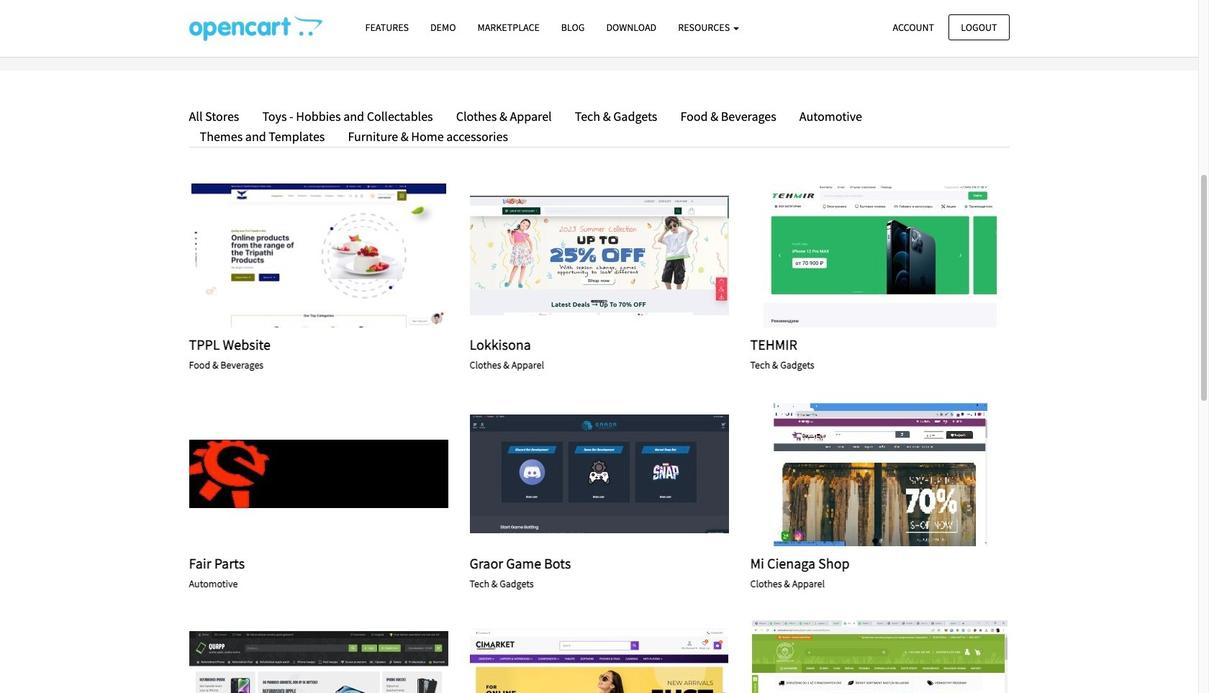 Task type: describe. For each thing, give the bounding box(es) containing it.
garden centrum zahradnici.sk image
[[751, 621, 1010, 693]]

quapp image
[[189, 621, 448, 693]]

graor game bots image
[[470, 402, 729, 546]]

cimarket - multipurpose opencart 4x theme image
[[470, 621, 729, 693]]

lokkisona image
[[470, 184, 729, 328]]



Task type: vqa. For each thing, say whether or not it's contained in the screenshot.
the Garden centrum Zahradnici.sk image
yes



Task type: locate. For each thing, give the bounding box(es) containing it.
tehmir image
[[751, 184, 1010, 328]]

mi cienaga shop image
[[751, 402, 1010, 546]]

fair parts image
[[189, 402, 448, 546]]

tppl website image
[[189, 184, 448, 328]]

opencart - showcase image
[[189, 15, 322, 41]]



